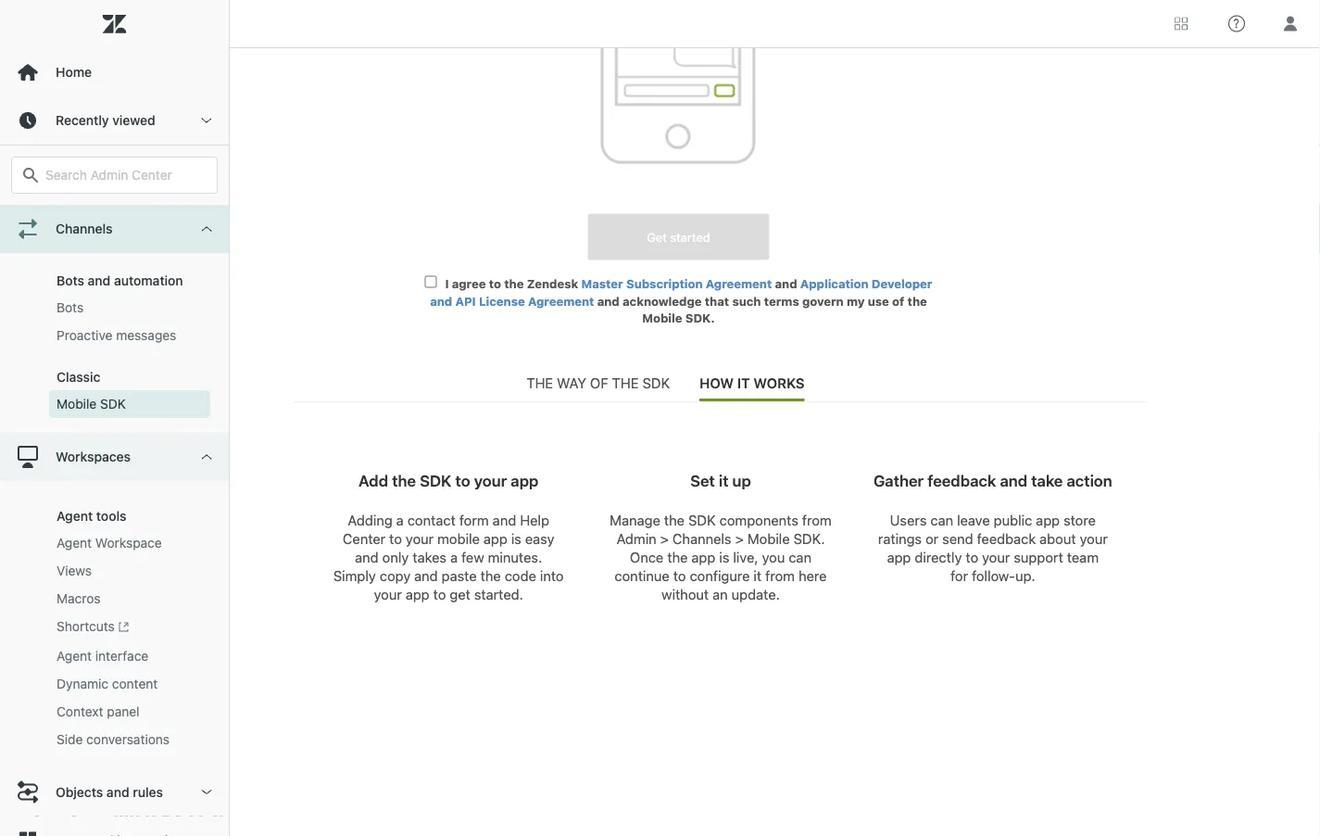 Task type: vqa. For each thing, say whether or not it's contained in the screenshot.
the middle AGENT
yes



Task type: describe. For each thing, give the bounding box(es) containing it.
primary element
[[0, 0, 230, 836]]

objects
[[56, 785, 103, 800]]

bots for bots
[[57, 300, 84, 316]]

bots link
[[49, 294, 210, 322]]

agent workspace
[[57, 536, 162, 551]]

objects and rules button
[[0, 768, 229, 817]]

rules
[[133, 785, 163, 800]]

context panel
[[57, 704, 140, 719]]

email element
[[57, 230, 89, 249]]

tree containing talk
[[0, 0, 229, 836]]

workspace
[[95, 536, 162, 551]]

side conversations
[[57, 732, 170, 747]]

proactive messages link
[[49, 322, 210, 350]]

interface
[[95, 648, 149, 664]]

tools
[[96, 509, 127, 524]]

help image
[[1229, 15, 1246, 32]]

proactive
[[57, 328, 113, 343]]

side conversations element
[[57, 730, 170, 749]]

side
[[57, 732, 83, 747]]

agent tools
[[57, 509, 127, 524]]

agent interface link
[[49, 642, 210, 670]]

user menu image
[[1279, 12, 1303, 36]]

home button
[[0, 48, 229, 96]]

agent workspace element
[[57, 534, 162, 553]]

proactive messages
[[57, 328, 176, 343]]

email
[[57, 232, 89, 247]]

channels button
[[0, 205, 229, 253]]

mobile sdk element
[[57, 395, 126, 414]]

automation
[[114, 273, 183, 289]]

bots and automation element
[[57, 273, 183, 289]]

home
[[56, 64, 92, 80]]

and for objects
[[107, 785, 129, 800]]

recently viewed
[[56, 113, 156, 128]]

panel
[[107, 704, 140, 719]]

workspaces button
[[0, 433, 229, 482]]

and for bots
[[88, 273, 111, 289]]

zendesk products image
[[1175, 17, 1188, 30]]

mobile sdk
[[57, 397, 126, 412]]

mobile sdk link
[[49, 391, 210, 419]]

viewed
[[112, 113, 156, 128]]

proactive messages element
[[57, 327, 176, 345]]

recently
[[56, 113, 109, 128]]

mobile
[[57, 397, 97, 412]]

shortcuts
[[57, 619, 115, 635]]

views link
[[49, 558, 210, 585]]

context panel element
[[57, 702, 140, 721]]



Task type: locate. For each thing, give the bounding box(es) containing it.
and
[[88, 273, 111, 289], [107, 785, 129, 800]]

macros
[[57, 591, 101, 607]]

classic
[[57, 370, 100, 385]]

bots and automation
[[57, 273, 183, 289]]

talk element
[[57, 203, 80, 221]]

conversations
[[86, 732, 170, 747]]

messages
[[116, 328, 176, 343]]

dynamic
[[57, 676, 109, 691]]

bots up bots element
[[57, 273, 84, 289]]

1 bots from the top
[[57, 273, 84, 289]]

talk
[[57, 204, 80, 219]]

0 vertical spatial bots
[[57, 273, 84, 289]]

side conversations link
[[49, 726, 210, 753]]

agent for agent tools
[[57, 509, 93, 524]]

recently viewed button
[[0, 96, 229, 145]]

0 vertical spatial and
[[88, 273, 111, 289]]

agent
[[57, 509, 93, 524], [57, 536, 92, 551], [57, 648, 92, 664]]

1 vertical spatial bots
[[57, 300, 84, 316]]

2 agent from the top
[[57, 536, 92, 551]]

dynamic content link
[[49, 670, 210, 698]]

none search field inside primary element
[[2, 157, 227, 194]]

talk link
[[49, 198, 210, 226]]

content
[[112, 676, 158, 691]]

and up the bots link
[[88, 273, 111, 289]]

bots for bots and automation
[[57, 273, 84, 289]]

channels
[[56, 221, 113, 236]]

agent left tools
[[57, 509, 93, 524]]

0 vertical spatial agent
[[57, 509, 93, 524]]

sdk
[[100, 397, 126, 412]]

agent up views
[[57, 536, 92, 551]]

bots
[[57, 273, 84, 289], [57, 300, 84, 316]]

classic element
[[57, 370, 100, 385]]

shortcuts link
[[49, 613, 210, 642]]

agent for agent interface
[[57, 648, 92, 664]]

bots element
[[57, 299, 84, 317]]

agent up dynamic
[[57, 648, 92, 664]]

1 agent from the top
[[57, 509, 93, 524]]

3 agent from the top
[[57, 648, 92, 664]]

tree
[[0, 0, 229, 836]]

tree item
[[0, 0, 229, 433], [0, 433, 229, 768]]

objects and rules
[[56, 785, 163, 800]]

and inside objects and rules dropdown button
[[107, 785, 129, 800]]

2 tree item from the top
[[0, 433, 229, 768]]

2 vertical spatial agent
[[57, 648, 92, 664]]

views
[[57, 564, 92, 579]]

bots up proactive
[[57, 300, 84, 316]]

macros element
[[57, 590, 101, 609]]

agent inside "element"
[[57, 648, 92, 664]]

tree item containing workspaces
[[0, 433, 229, 768]]

workspaces
[[56, 450, 131, 465]]

Search Admin Center field
[[45, 167, 206, 184]]

shortcuts element
[[57, 618, 129, 638]]

agent workspace link
[[49, 530, 210, 558]]

2 bots from the top
[[57, 300, 84, 316]]

tree item containing talk
[[0, 0, 229, 433]]

macros link
[[49, 585, 210, 613]]

context panel link
[[49, 698, 210, 726]]

agent inside 'element'
[[57, 536, 92, 551]]

views element
[[57, 562, 92, 581]]

None search field
[[2, 157, 227, 194]]

1 vertical spatial and
[[107, 785, 129, 800]]

1 tree item from the top
[[0, 0, 229, 433]]

context
[[57, 704, 103, 719]]

agent tools element
[[57, 509, 127, 524]]

dynamic content element
[[57, 675, 158, 693]]

agent for agent workspace
[[57, 536, 92, 551]]

1 vertical spatial agent
[[57, 536, 92, 551]]

email link
[[49, 226, 210, 254]]

agent interface element
[[57, 647, 149, 665]]

channels group
[[0, 0, 229, 433]]

dynamic content
[[57, 676, 158, 691]]

and inside channels group
[[88, 273, 111, 289]]

and left "rules"
[[107, 785, 129, 800]]

workspaces group
[[0, 482, 229, 768]]

agent interface
[[57, 648, 149, 664]]



